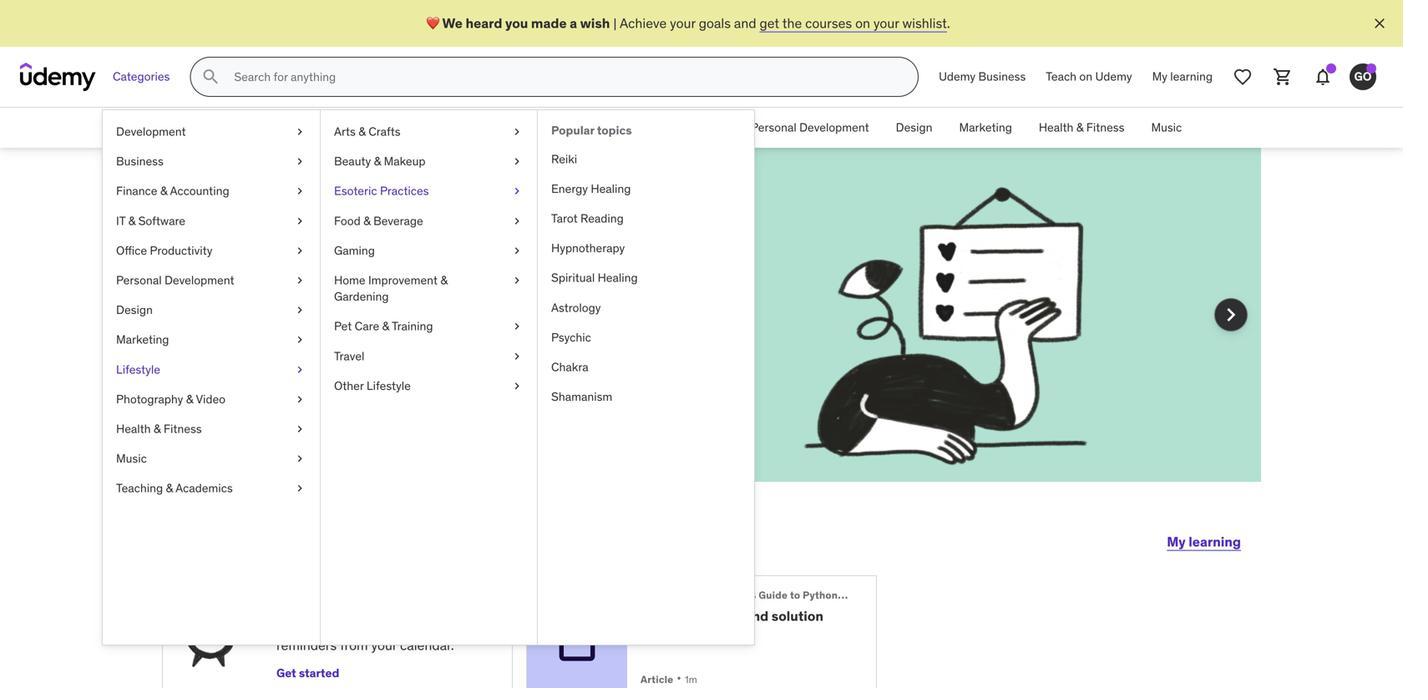 Task type: locate. For each thing, give the bounding box(es) containing it.
0 vertical spatial a
[[570, 14, 577, 32]]

xsmall image up time to make it come true.
[[293, 272, 307, 289]]

xsmall image up let's start learning, gary
[[293, 481, 307, 497]]

1 horizontal spatial software
[[554, 120, 601, 135]]

finance & accounting link for lifestyle
[[103, 176, 320, 206]]

teach on udemy
[[1046, 69, 1133, 84]]

0 vertical spatial productivity
[[662, 120, 725, 135]]

0 vertical spatial health & fitness link
[[1026, 108, 1139, 148]]

it & software link for lifestyle
[[103, 206, 320, 236]]

other
[[334, 378, 364, 393]]

xsmall image for pet care & training
[[511, 319, 524, 335]]

udemy right teach
[[1096, 69, 1133, 84]]

the right get
[[783, 14, 802, 32]]

goals
[[699, 14, 731, 32]]

0 horizontal spatial fitness
[[164, 422, 202, 437]]

1 vertical spatial business
[[318, 120, 365, 135]]

udemy down the .
[[939, 69, 976, 84]]

0 vertical spatial office productivity link
[[615, 108, 738, 148]]

business left teach
[[979, 69, 1026, 84]]

get up "calendar."
[[428, 619, 450, 636]]

your left goals
[[670, 14, 696, 32]]

0 vertical spatial music link
[[1139, 108, 1196, 148]]

lifestyle right other at the bottom of page
[[367, 378, 411, 393]]

xsmall image for gaming
[[511, 243, 524, 259]]

1 vertical spatial office productivity link
[[103, 236, 320, 266]]

a left the wish
[[570, 14, 577, 32]]

personal development link for lifestyle
[[103, 266, 320, 295]]

1 vertical spatial design
[[116, 303, 153, 318]]

1 vertical spatial music link
[[103, 444, 320, 474]]

next image
[[1218, 302, 1245, 328]]

get inside get the courses on your wishlist
[[384, 312, 406, 329]]

xsmall image for arts & crafts
[[511, 124, 524, 140]]

1 horizontal spatial office
[[628, 120, 659, 135]]

time
[[339, 593, 368, 610]]

wishlist image
[[1233, 67, 1253, 87]]

0 vertical spatial office productivity
[[628, 120, 725, 135]]

health & fitness down photography
[[116, 422, 202, 437]]

finance & accounting down development link at top
[[116, 184, 229, 199]]

practices
[[380, 184, 429, 199]]

courses right get
[[806, 14, 853, 32]]

lifestyle
[[116, 362, 160, 377], [367, 378, 411, 393]]

1 horizontal spatial office productivity link
[[615, 108, 738, 148]]

0 vertical spatial marketing
[[960, 120, 1013, 135]]

0 horizontal spatial marketing link
[[103, 325, 320, 355]]

1 vertical spatial courses
[[432, 312, 479, 329]]

ultimate
[[661, 589, 704, 602]]

1 vertical spatial you
[[290, 221, 351, 264]]

gardening
[[334, 289, 389, 304]]

xsmall image inside home improvement & gardening link
[[511, 272, 524, 289]]

the down come in the top of the page
[[325, 331, 344, 348]]

esoteric practices
[[334, 184, 429, 199]]

improvement
[[369, 273, 438, 288]]

11. homework and solution link
[[641, 608, 850, 625]]

travel link
[[321, 342, 537, 371]]

xsmall image left 'food'
[[293, 213, 307, 229]]

finance & accounting link up makeup
[[379, 108, 519, 148]]

marketing for health & fitness
[[960, 120, 1013, 135]]

energy healing link
[[538, 174, 755, 204]]

0 horizontal spatial office productivity link
[[103, 236, 320, 266]]

0 horizontal spatial finance & accounting
[[116, 184, 229, 199]]

xsmall image inside photography & video link
[[293, 391, 307, 408]]

xsmall image down goals.
[[511, 348, 524, 365]]

fitness down teach on udemy link
[[1087, 120, 1125, 135]]

beauty & makeup link
[[321, 147, 537, 176]]

1 horizontal spatial business
[[318, 120, 365, 135]]

lifestyle up photography
[[116, 362, 160, 377]]

& for the rightmost "health & fitness" link
[[1077, 120, 1084, 135]]

0 vertical spatial finance
[[392, 120, 433, 135]]

courses
[[806, 14, 853, 32], [432, 312, 479, 329]]

make left it
[[270, 312, 303, 329]]

xsmall image for travel
[[511, 348, 524, 365]]

you up home
[[290, 221, 351, 264]]

0 vertical spatial personal development
[[751, 120, 870, 135]]

xsmall image inside arts & crafts link
[[511, 124, 524, 140]]

psychic link
[[538, 323, 755, 353]]

0 vertical spatial healing
[[591, 181, 631, 196]]

guide
[[759, 589, 788, 602]]

0 horizontal spatial software
[[138, 213, 186, 228]]

healing up reading
[[591, 181, 631, 196]]

let's start learning, gary
[[162, 521, 494, 556]]

a up home improvement & gardening link
[[456, 221, 476, 264]]

1 horizontal spatial accounting
[[446, 120, 505, 135]]

0 vertical spatial finance & accounting
[[392, 120, 505, 135]]

xsmall image inside travel link
[[511, 348, 524, 365]]

xsmall image for design
[[293, 302, 307, 319]]

0 vertical spatial you
[[506, 14, 528, 32]]

tarot reading link
[[538, 204, 755, 234]]

development for health & fitness
[[800, 120, 870, 135]]

xsmall image
[[293, 124, 307, 140], [511, 124, 524, 140], [293, 153, 307, 170], [511, 153, 524, 170], [293, 213, 307, 229], [511, 213, 524, 229], [293, 243, 307, 259], [511, 243, 524, 259], [293, 272, 307, 289], [293, 302, 307, 319], [511, 348, 524, 365], [293, 391, 307, 408], [293, 481, 307, 497]]

0 horizontal spatial the
[[325, 331, 344, 348]]

design
[[896, 120, 933, 135], [116, 303, 153, 318]]

courses inside get the courses on your wishlist
[[432, 312, 479, 329]]

office productivity link up time
[[103, 236, 320, 266]]

spiritual
[[552, 270, 595, 286]]

music link
[[1139, 108, 1196, 148], [103, 444, 320, 474]]

xsmall image up wish?
[[293, 243, 307, 259]]

solution
[[772, 608, 824, 625]]

0 horizontal spatial wishlist
[[222, 331, 267, 348]]

close image
[[1372, 15, 1389, 32]]

& inside home improvement & gardening
[[441, 273, 448, 288]]

productivity for health & fitness
[[662, 120, 725, 135]]

xsmall image for marketing
[[293, 332, 307, 348]]

travel
[[334, 349, 365, 364]]

xsmall image inside pet care & training link
[[511, 319, 524, 335]]

❤️   we heard you made a wish | achieve your goals and get the courses on your wishlist .
[[426, 14, 951, 32]]

0 vertical spatial courses
[[806, 14, 853, 32]]

and left get
[[734, 14, 757, 32]]

on inside get the courses on your wishlist
[[482, 312, 497, 329]]

get the courses on your wishlist link
[[760, 14, 948, 32]]

it & software
[[532, 120, 601, 135], [116, 213, 186, 228]]

training
[[392, 319, 433, 334]]

my learning
[[1153, 69, 1213, 84], [1168, 533, 1242, 551]]

xsmall image inside food & beverage link
[[511, 213, 524, 229]]

0 vertical spatial personal development link
[[738, 108, 883, 148]]

1 horizontal spatial finance
[[392, 120, 433, 135]]

make inside the did you make a wish?
[[357, 221, 449, 264]]

finance & accounting up the beauty & makeup link
[[392, 120, 505, 135]]

beauty & makeup
[[334, 154, 426, 169]]

0 horizontal spatial to
[[255, 312, 267, 329]]

a
[[277, 619, 285, 636]]

marketing link for health & fitness
[[946, 108, 1026, 148]]

hypnotherapy link
[[538, 234, 755, 263]]

get left started
[[277, 666, 296, 681]]

xsmall image up take at the left of page
[[293, 302, 307, 319]]

0 horizontal spatial design link
[[103, 295, 320, 325]]

xsmall image left other at the bottom of page
[[293, 391, 307, 408]]

business inside udemy business link
[[979, 69, 1026, 84]]

office
[[628, 120, 659, 135], [116, 243, 147, 258]]

1 horizontal spatial health & fitness
[[1039, 120, 1125, 135]]

to inside carousel element
[[255, 312, 267, 329]]

0 horizontal spatial it & software link
[[103, 206, 320, 236]]

productivity up reiki link
[[662, 120, 725, 135]]

healing down hypnotherapy 'link'
[[598, 270, 638, 286]]

design for health & fitness
[[896, 120, 933, 135]]

productivity for lifestyle
[[150, 243, 213, 258]]

wishlist up udemy business
[[903, 14, 948, 32]]

1 horizontal spatial marketing
[[960, 120, 1013, 135]]

reiki link
[[538, 144, 755, 174]]

xsmall image inside marketing link
[[293, 332, 307, 348]]

and left take at the left of page
[[270, 331, 292, 348]]

Search for anything text field
[[231, 63, 898, 91]]

0 vertical spatial music
[[1152, 120, 1183, 135]]

1 horizontal spatial marketing link
[[946, 108, 1026, 148]]

from
[[340, 637, 368, 654]]

0 horizontal spatial get
[[277, 666, 296, 681]]

xsmall image left arts
[[293, 124, 307, 140]]

personal development link
[[738, 108, 883, 148], [103, 266, 320, 295]]

0 vertical spatial fitness
[[1087, 120, 1125, 135]]

shopping cart with 0 items image
[[1274, 67, 1294, 87]]

0 horizontal spatial lifestyle
[[116, 362, 160, 377]]

day
[[350, 619, 371, 636]]

1 horizontal spatial get
[[384, 312, 406, 329]]

1 horizontal spatial it & software
[[532, 120, 601, 135]]

health & fitness for the rightmost "health & fitness" link
[[1039, 120, 1125, 135]]

1 horizontal spatial to
[[371, 593, 385, 610]]

1 horizontal spatial wishlist
[[903, 14, 948, 32]]

development for lifestyle
[[165, 273, 234, 288]]

fitness
[[1087, 120, 1125, 135], [164, 422, 202, 437]]

topics
[[597, 123, 632, 138]]

reiki
[[552, 151, 578, 167]]

1 horizontal spatial on
[[856, 14, 871, 32]]

business up beauty
[[318, 120, 365, 135]]

marketing down udemy business link
[[960, 120, 1013, 135]]

productivity
[[662, 120, 725, 135], [150, 243, 213, 258]]

xsmall image for lifestyle
[[293, 362, 307, 378]]

2 vertical spatial on
[[482, 312, 497, 329]]

finance & accounting link for health & fitness
[[379, 108, 519, 148]]

health
[[1039, 120, 1074, 135], [116, 422, 151, 437]]

crafts
[[369, 124, 401, 139]]

&
[[436, 120, 443, 135], [544, 120, 551, 135], [1077, 120, 1084, 135], [359, 124, 366, 139], [374, 154, 381, 169], [160, 184, 168, 199], [128, 213, 136, 228], [364, 213, 371, 228], [441, 273, 448, 288], [382, 319, 390, 334], [186, 392, 193, 407], [154, 422, 161, 437], [166, 481, 173, 496]]

1 vertical spatial finance
[[116, 184, 157, 199]]

wish
[[580, 14, 610, 32]]

pet care & training link
[[321, 312, 537, 342]]

1 horizontal spatial personal development link
[[738, 108, 883, 148]]

accounting for health & fitness
[[446, 120, 505, 135]]

|
[[614, 14, 617, 32]]

health & fitness for the leftmost "health & fitness" link
[[116, 422, 202, 437]]

xsmall image for music
[[293, 451, 307, 467]]

and
[[734, 14, 757, 32], [270, 331, 292, 348], [745, 608, 769, 625]]

1 vertical spatial get
[[428, 619, 450, 636]]

esoteric practices element
[[537, 110, 755, 645]]

xsmall image left popular
[[511, 124, 524, 140]]

udemy image
[[20, 63, 96, 91]]

the
[[783, 14, 802, 32], [409, 312, 428, 329], [325, 331, 344, 348]]

wishlist down time
[[222, 331, 267, 348]]

to right "time"
[[371, 593, 385, 610]]

0 horizontal spatial health
[[116, 422, 151, 437]]

0 vertical spatial health & fitness
[[1039, 120, 1125, 135]]

1 vertical spatial make
[[270, 312, 303, 329]]

productivity left the did
[[150, 243, 213, 258]]

1 vertical spatial personal development link
[[103, 266, 320, 295]]

2 udemy from the left
[[1096, 69, 1133, 84]]

little
[[288, 619, 315, 636]]

0 vertical spatial personal
[[751, 120, 797, 135]]

0 vertical spatial lifestyle
[[116, 362, 160, 377]]

xsmall image inside music link
[[293, 451, 307, 467]]

.
[[948, 14, 951, 32]]

get inside button
[[277, 666, 296, 681]]

go
[[1355, 69, 1373, 84]]

to inside the ultimate beginners guide to python programming 11. homework and solution
[[790, 589, 801, 602]]

xsmall image inside 'teaching & academics' link
[[293, 481, 307, 497]]

healing inside spiritual healing link
[[598, 270, 638, 286]]

udemy
[[939, 69, 976, 84], [1096, 69, 1133, 84]]

1 vertical spatial the
[[409, 312, 428, 329]]

xsmall image inside development link
[[293, 124, 307, 140]]

0 vertical spatial business
[[979, 69, 1026, 84]]

1 vertical spatial personal
[[116, 273, 162, 288]]

xsmall image inside "other lifestyle" link
[[511, 378, 524, 394]]

1 horizontal spatial office productivity
[[628, 120, 725, 135]]

get up and take the first step toward your goals.
[[384, 312, 406, 329]]

1 vertical spatial office productivity
[[116, 243, 213, 258]]

tarot
[[552, 211, 578, 226]]

a
[[570, 14, 577, 32], [456, 221, 476, 264]]

time
[[222, 312, 252, 329]]

and down guide
[[745, 608, 769, 625]]

1 vertical spatial lifestyle
[[367, 378, 411, 393]]

xsmall image for it & software
[[293, 213, 307, 229]]

your down adds
[[371, 637, 397, 654]]

xsmall image inside lifestyle link
[[293, 362, 307, 378]]

2 vertical spatial get
[[277, 666, 296, 681]]

•
[[677, 670, 682, 687]]

healing inside the energy healing link
[[591, 181, 631, 196]]

food
[[334, 213, 361, 228]]

0 vertical spatial design
[[896, 120, 933, 135]]

0 vertical spatial and
[[734, 14, 757, 32]]

0 horizontal spatial productivity
[[150, 243, 213, 258]]

2 horizontal spatial to
[[790, 589, 801, 602]]

0 vertical spatial get
[[384, 312, 406, 329]]

0 horizontal spatial business
[[116, 154, 164, 169]]

0 vertical spatial design link
[[883, 108, 946, 148]]

teach on udemy link
[[1036, 57, 1143, 97]]

business link
[[304, 108, 379, 148], [103, 147, 320, 176]]

home
[[334, 273, 366, 288]]

business link for lifestyle
[[103, 147, 320, 176]]

1 vertical spatial marketing
[[116, 332, 169, 347]]

1 vertical spatial health & fitness
[[116, 422, 202, 437]]

get for the
[[384, 312, 406, 329]]

fitness down photography & video
[[164, 422, 202, 437]]

it & software for lifestyle
[[116, 213, 186, 228]]

xsmall image left hypnotherapy
[[511, 243, 524, 259]]

xsmall image inside "health & fitness" link
[[293, 421, 307, 437]]

your up goals.
[[500, 312, 526, 329]]

1 horizontal spatial udemy
[[1096, 69, 1133, 84]]

courses up toward
[[432, 312, 479, 329]]

finance & accounting link down development link at top
[[103, 176, 320, 206]]

xsmall image for food & beverage
[[511, 213, 524, 229]]

1 horizontal spatial a
[[570, 14, 577, 32]]

0 horizontal spatial courses
[[432, 312, 479, 329]]

healing for spiritual healing
[[598, 270, 638, 286]]

shamanism link
[[538, 382, 755, 412]]

personal development for health & fitness
[[751, 120, 870, 135]]

health & fitness link down video
[[103, 414, 320, 444]]

0 vertical spatial marketing link
[[946, 108, 1026, 148]]

schedule time to learn a little each day adds up. get reminders from your calendar.
[[277, 593, 454, 654]]

xsmall image inside the beauty & makeup link
[[511, 153, 524, 170]]

office productivity link for health & fitness
[[615, 108, 738, 148]]

0 horizontal spatial design
[[116, 303, 153, 318]]

xsmall image left tarot
[[511, 213, 524, 229]]

health down teach
[[1039, 120, 1074, 135]]

the up toward
[[409, 312, 428, 329]]

to up solution
[[790, 589, 801, 602]]

to right time
[[255, 312, 267, 329]]

0 horizontal spatial personal development
[[116, 273, 234, 288]]

my
[[1153, 69, 1168, 84], [1168, 533, 1186, 551]]

accounting for lifestyle
[[170, 184, 229, 199]]

chakra link
[[538, 353, 755, 382]]

a inside the did you make a wish?
[[456, 221, 476, 264]]

marketing for lifestyle
[[116, 332, 169, 347]]

& for the leftmost "health & fitness" link
[[154, 422, 161, 437]]

finance
[[392, 120, 433, 135], [116, 184, 157, 199]]

xsmall image inside gaming link
[[511, 243, 524, 259]]

categories
[[113, 69, 170, 84]]

2 horizontal spatial the
[[783, 14, 802, 32]]

business down development link at top
[[116, 154, 164, 169]]

get
[[384, 312, 406, 329], [428, 619, 450, 636], [277, 666, 296, 681]]

2 horizontal spatial get
[[428, 619, 450, 636]]

make up improvement
[[357, 221, 449, 264]]

0 horizontal spatial it
[[116, 213, 126, 228]]

& for health & fitness finance & accounting link
[[436, 120, 443, 135]]

started
[[299, 666, 340, 681]]

1 vertical spatial healing
[[598, 270, 638, 286]]

1 unread notification image
[[1327, 64, 1337, 74]]

marketing link up video
[[103, 325, 320, 355]]

health & fitness down teach on udemy link
[[1039, 120, 1125, 135]]

get inside schedule time to learn a little each day adds up. get reminders from your calendar.
[[428, 619, 450, 636]]

office productivity link up the energy healing link
[[615, 108, 738, 148]]

1 horizontal spatial make
[[357, 221, 449, 264]]

0 horizontal spatial it & software
[[116, 213, 186, 228]]

you inside the did you make a wish?
[[290, 221, 351, 264]]

business link for health & fitness
[[304, 108, 379, 148]]

marketing link down udemy business link
[[946, 108, 1026, 148]]

0 horizontal spatial accounting
[[170, 184, 229, 199]]

xsmall image left reiki
[[511, 153, 524, 170]]

1 vertical spatial my learning
[[1168, 533, 1242, 551]]

health & fitness link down teach on udemy link
[[1026, 108, 1139, 148]]

accounting up the beauty & makeup link
[[446, 120, 505, 135]]

health & fitness
[[1039, 120, 1125, 135], [116, 422, 202, 437]]

it for health & fitness
[[532, 120, 541, 135]]

finance for lifestyle
[[116, 184, 157, 199]]

xsmall image left beauty
[[293, 153, 307, 170]]

health down photography
[[116, 422, 151, 437]]

up.
[[407, 619, 425, 636]]

carousel element
[[142, 148, 1262, 522]]

photography & video
[[116, 392, 226, 407]]

0 vertical spatial office
[[628, 120, 659, 135]]

and inside the ultimate beginners guide to python programming 11. homework and solution
[[745, 608, 769, 625]]

health for the rightmost "health & fitness" link
[[1039, 120, 1074, 135]]

design link for health & fitness
[[883, 108, 946, 148]]

health for the leftmost "health & fitness" link
[[116, 422, 151, 437]]

marketing link
[[946, 108, 1026, 148], [103, 325, 320, 355]]

xsmall image for beauty & makeup
[[511, 153, 524, 170]]

0 vertical spatial make
[[357, 221, 449, 264]]

your left goals.
[[448, 331, 473, 348]]

2 vertical spatial and
[[745, 608, 769, 625]]

you left made
[[506, 14, 528, 32]]

1 vertical spatial office
[[116, 243, 147, 258]]

you have alerts image
[[1367, 64, 1377, 74]]

article • 1m
[[641, 670, 698, 687]]

accounting down development link at top
[[170, 184, 229, 199]]

1 vertical spatial marketing link
[[103, 325, 320, 355]]

xsmall image
[[293, 183, 307, 200], [511, 183, 524, 200], [511, 272, 524, 289], [511, 319, 524, 335], [293, 332, 307, 348], [293, 362, 307, 378], [511, 378, 524, 394], [293, 421, 307, 437], [293, 451, 307, 467]]

& for arts & crafts link
[[359, 124, 366, 139]]

xsmall image inside esoteric practices link
[[511, 183, 524, 200]]

to
[[255, 312, 267, 329], [790, 589, 801, 602], [371, 593, 385, 610]]

marketing up photography
[[116, 332, 169, 347]]

go link
[[1344, 57, 1384, 97]]



Task type: vqa. For each thing, say whether or not it's contained in the screenshot.
Office
yes



Task type: describe. For each thing, give the bounding box(es) containing it.
your inside get the courses on your wishlist
[[500, 312, 526, 329]]

0 vertical spatial learning
[[1171, 69, 1213, 84]]

teach
[[1046, 69, 1077, 84]]

finance & accounting for lifestyle
[[116, 184, 229, 199]]

xsmall image for esoteric practices
[[511, 183, 524, 200]]

1m
[[685, 674, 698, 687]]

python
[[803, 589, 838, 602]]

food & beverage
[[334, 213, 423, 228]]

esoteric
[[334, 184, 377, 199]]

1 horizontal spatial music
[[1152, 120, 1183, 135]]

software for health & fitness
[[554, 120, 601, 135]]

fitness for the leftmost "health & fitness" link
[[164, 422, 202, 437]]

pet
[[334, 319, 352, 334]]

start
[[231, 521, 295, 556]]

& for it & software link corresponding to lifestyle
[[128, 213, 136, 228]]

the inside get the courses on your wishlist
[[409, 312, 428, 329]]

arts
[[334, 124, 356, 139]]

the ultimate beginners guide to python programming 11. homework and solution
[[641, 589, 908, 625]]

2 vertical spatial the
[[325, 331, 344, 348]]

true.
[[353, 312, 381, 329]]

chakra
[[552, 360, 589, 375]]

get for started
[[277, 666, 296, 681]]

software for lifestyle
[[138, 213, 186, 228]]

my learning for the topmost my learning link
[[1153, 69, 1213, 84]]

reminders
[[277, 637, 337, 654]]

made
[[531, 14, 567, 32]]

healing for energy healing
[[591, 181, 631, 196]]

pet care & training
[[334, 319, 433, 334]]

& for photography & video link
[[186, 392, 193, 407]]

0 vertical spatial wishlist
[[903, 14, 948, 32]]

xsmall image for other lifestyle
[[511, 378, 524, 394]]

finance for health & fitness
[[392, 120, 433, 135]]

come
[[317, 312, 350, 329]]

schedule
[[277, 593, 336, 610]]

0 vertical spatial on
[[856, 14, 871, 32]]

xsmall image for business
[[293, 153, 307, 170]]

personal development for lifestyle
[[116, 273, 234, 288]]

shamanism
[[552, 389, 613, 404]]

it for lifestyle
[[116, 213, 126, 228]]

to inside schedule time to learn a little each day adds up. get reminders from your calendar.
[[371, 593, 385, 610]]

1 vertical spatial my learning link
[[1168, 522, 1242, 562]]

udemy business link
[[929, 57, 1036, 97]]

office for lifestyle
[[116, 243, 147, 258]]

photography & video link
[[103, 385, 320, 414]]

personal for health & fitness
[[751, 120, 797, 135]]

it & software link for health & fitness
[[519, 108, 615, 148]]

xsmall image for photography & video
[[293, 391, 307, 408]]

adds
[[374, 619, 403, 636]]

home improvement & gardening link
[[321, 266, 537, 312]]

goals.
[[477, 331, 512, 348]]

xsmall image for development
[[293, 124, 307, 140]]

wishlist inside get the courses on your wishlist
[[222, 331, 267, 348]]

and inside carousel element
[[270, 331, 292, 348]]

take
[[295, 331, 322, 348]]

esoteric practices link
[[321, 176, 537, 206]]

psychic
[[552, 330, 591, 345]]

business for lifestyle
[[116, 154, 164, 169]]

❤️
[[426, 14, 440, 32]]

and take the first step toward your goals.
[[267, 331, 512, 348]]

finance & accounting for health & fitness
[[392, 120, 505, 135]]

get the courses on your wishlist link
[[222, 312, 526, 348]]

development link
[[103, 117, 320, 147]]

2 horizontal spatial on
[[1080, 69, 1093, 84]]

submit search image
[[201, 67, 221, 87]]

xsmall image for finance & accounting
[[293, 183, 307, 200]]

care
[[355, 319, 380, 334]]

other lifestyle
[[334, 378, 411, 393]]

arts & crafts link
[[321, 117, 537, 147]]

office for health & fitness
[[628, 120, 659, 135]]

1 horizontal spatial you
[[506, 14, 528, 32]]

design link for lifestyle
[[103, 295, 320, 325]]

xsmall image for personal development
[[293, 272, 307, 289]]

& for the beauty & makeup link
[[374, 154, 381, 169]]

1 udemy from the left
[[939, 69, 976, 84]]

xsmall image for health & fitness
[[293, 421, 307, 437]]

xsmall image for home improvement & gardening
[[511, 272, 524, 289]]

1 vertical spatial my
[[1168, 533, 1186, 551]]

arts & crafts
[[334, 124, 401, 139]]

notifications image
[[1314, 67, 1334, 87]]

hypnotherapy
[[552, 241, 625, 256]]

beverage
[[374, 213, 423, 228]]

personal for lifestyle
[[116, 273, 162, 288]]

spiritual healing
[[552, 270, 638, 286]]

gaming link
[[321, 236, 537, 266]]

0 horizontal spatial music link
[[103, 444, 320, 474]]

xsmall image for teaching & academics
[[293, 481, 307, 497]]

the
[[641, 589, 659, 602]]

each
[[318, 619, 347, 636]]

& for finance & accounting link for lifestyle
[[160, 184, 168, 199]]

make for to
[[270, 312, 303, 329]]

popular topics
[[552, 123, 632, 138]]

make for you
[[357, 221, 449, 264]]

0 vertical spatial my
[[1153, 69, 1168, 84]]

& for food & beverage link
[[364, 213, 371, 228]]

beginners
[[706, 589, 757, 602]]

video
[[196, 392, 226, 407]]

popular
[[552, 123, 595, 138]]

udemy business
[[939, 69, 1026, 84]]

we
[[443, 14, 463, 32]]

1 horizontal spatial lifestyle
[[367, 378, 411, 393]]

article
[[641, 674, 674, 687]]

office productivity link for lifestyle
[[103, 236, 320, 266]]

get
[[760, 14, 780, 32]]

design for lifestyle
[[116, 303, 153, 318]]

marketing link for lifestyle
[[103, 325, 320, 355]]

energy healing
[[552, 181, 631, 196]]

gaming
[[334, 243, 375, 258]]

office productivity for lifestyle
[[116, 243, 213, 258]]

fitness for the rightmost "health & fitness" link
[[1087, 120, 1125, 135]]

get the courses on your wishlist
[[222, 312, 526, 348]]

personal development link for health & fitness
[[738, 108, 883, 148]]

teaching & academics
[[116, 481, 233, 496]]

programming
[[841, 589, 908, 602]]

learning,
[[301, 521, 422, 556]]

food & beverage link
[[321, 206, 537, 236]]

let's
[[162, 521, 225, 556]]

teaching
[[116, 481, 163, 496]]

lifestyle link
[[103, 355, 320, 385]]

0 horizontal spatial health & fitness link
[[103, 414, 320, 444]]

makeup
[[384, 154, 426, 169]]

toward
[[403, 331, 445, 348]]

& for 'teaching & academics' link
[[166, 481, 173, 496]]

my learning for bottom my learning link
[[1168, 533, 1242, 551]]

photography
[[116, 392, 183, 407]]

other lifestyle link
[[321, 371, 537, 401]]

1 horizontal spatial health & fitness link
[[1026, 108, 1139, 148]]

your inside schedule time to learn a little each day adds up. get reminders from your calendar.
[[371, 637, 397, 654]]

energy
[[552, 181, 588, 196]]

1 vertical spatial learning
[[1189, 533, 1242, 551]]

beauty
[[334, 154, 371, 169]]

heard
[[466, 14, 503, 32]]

& for it & software link related to health & fitness
[[544, 120, 551, 135]]

xsmall image for office productivity
[[293, 243, 307, 259]]

academics
[[176, 481, 233, 496]]

step
[[374, 331, 400, 348]]

business for health & fitness
[[318, 120, 365, 135]]

astrology link
[[538, 293, 755, 323]]

it
[[306, 312, 314, 329]]

office productivity for health & fitness
[[628, 120, 725, 135]]

get started button
[[277, 662, 340, 686]]

your left the .
[[874, 14, 900, 32]]

1 vertical spatial music
[[116, 451, 147, 466]]

it & software for health & fitness
[[532, 120, 601, 135]]

0 vertical spatial my learning link
[[1143, 57, 1223, 97]]



